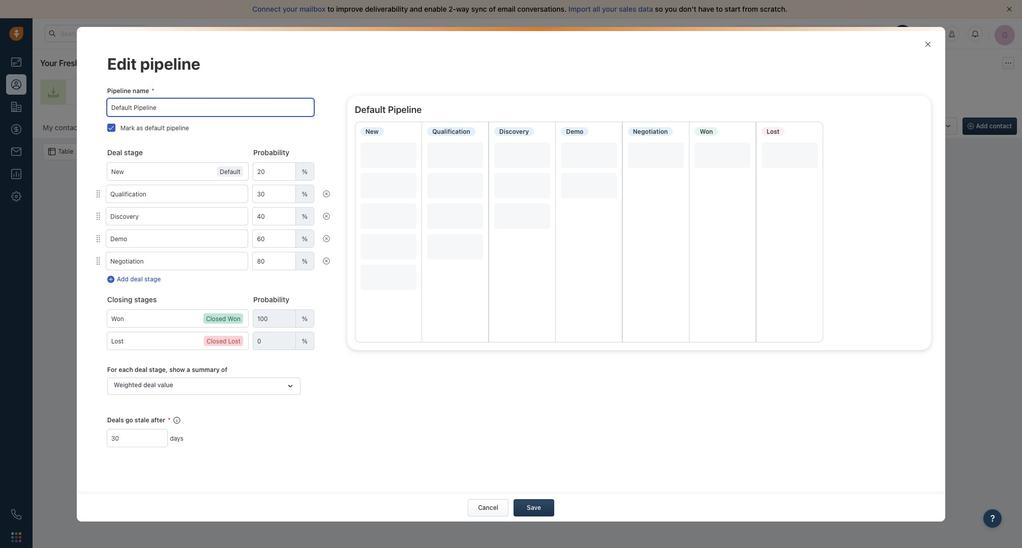 Task type: describe. For each thing, give the bounding box(es) containing it.
save button
[[514, 499, 555, 516]]

deliverability
[[365, 5, 408, 13]]

data
[[639, 5, 654, 13]]

stages
[[134, 295, 157, 304]]

show
[[169, 366, 185, 374]]

0 horizontal spatial sales
[[601, 88, 616, 96]]

go
[[126, 416, 133, 424]]

cancel button
[[468, 499, 509, 516]]

demo
[[567, 128, 584, 135]]

deal for weighted deal value
[[144, 381, 156, 389]]

0 horizontal spatial days
[[170, 434, 184, 442]]

edit pipeline
[[107, 54, 200, 73]]

your for your freshsales setup guide
[[40, 59, 57, 68]]

enable
[[425, 5, 447, 13]]

my contacts
[[43, 123, 84, 132]]

add your contacts to the crm.
[[477, 332, 578, 340]]

add deal stage
[[117, 275, 161, 283]]

all
[[593, 5, 601, 13]]

container_wx8msf4aqz5i3rn1 image inside weighted deal value popup button
[[287, 383, 294, 390]]

your right invite
[[342, 88, 356, 96]]

all contacts
[[175, 123, 215, 132]]

route
[[439, 88, 456, 96]]

contacts.
[[376, 332, 407, 340]]

1 horizontal spatial contact
[[990, 122, 1013, 130]]

and
[[410, 5, 423, 13]]

weighted deal value
[[114, 381, 173, 389]]

sequence
[[618, 88, 647, 96]]

don't
[[679, 5, 697, 13]]

route leads to your team
[[439, 88, 513, 96]]

0 vertical spatial stage
[[124, 148, 143, 157]]

your left mailbox
[[283, 5, 298, 13]]

1 horizontal spatial of
[[489, 5, 496, 13]]

deals
[[107, 416, 124, 424]]

deal
[[107, 148, 122, 157]]

find
[[361, 332, 374, 340]]

1 horizontal spatial won
[[700, 128, 714, 135]]

leads
[[458, 88, 474, 96]]

0 vertical spatial filters
[[332, 332, 351, 340]]

3 % button from the top
[[95, 230, 334, 247]]

one
[[730, 332, 742, 340]]

1 % button from the top
[[95, 185, 334, 203]]

1 vertical spatial import contacts button
[[682, 347, 740, 364]]

found.
[[541, 291, 568, 301]]

bulk actions button
[[111, 143, 170, 160]]

bulk
[[127, 148, 140, 155]]

import contacts in one go.
[[668, 332, 754, 340]]

2 vertical spatial pipeline
[[167, 124, 189, 132]]

phone image
[[11, 509, 21, 520]]

from
[[743, 5, 759, 13]]

Enter a name field
[[107, 99, 314, 116]]

stale
[[135, 416, 149, 424]]

send email image
[[922, 29, 929, 38]]

freshsales
[[59, 59, 99, 68]]

my
[[43, 123, 53, 132]]

0 vertical spatial *
[[152, 87, 155, 95]]

1 vertical spatial pipeline
[[766, 88, 789, 96]]

edit filters button
[[324, 347, 364, 364]]

each
[[119, 366, 133, 374]]

contacts inside group
[[910, 122, 936, 130]]

new for new contacts 0
[[94, 123, 109, 131]]

you
[[665, 5, 678, 13]]

2 vertical spatial import contacts
[[688, 351, 734, 359]]

guide
[[124, 59, 144, 68]]

connect your mailbox to improve deliverability and enable 2-way sync of email conversations. import all your sales data so you don't have to start from scratch.
[[253, 5, 788, 13]]

1 vertical spatial of
[[221, 366, 228, 374]]

customize
[[816, 122, 847, 130]]

explore plans link
[[825, 27, 876, 39]]

1 vertical spatial add contact
[[510, 351, 545, 359]]

actions
[[142, 148, 163, 155]]

table
[[849, 122, 863, 130]]

3 % from the top
[[302, 213, 308, 220]]

closing stages
[[107, 295, 157, 304]]

deal stage
[[107, 148, 143, 157]]

probability for closing stages
[[253, 295, 290, 304]]

4 % from the top
[[302, 235, 308, 243]]

bulk actions
[[127, 148, 163, 155]]

save
[[527, 504, 541, 511]]

your right all
[[603, 5, 618, 13]]

0 horizontal spatial won
[[228, 315, 241, 323]]

freshworks switcher image
[[11, 532, 21, 542]]

no contacts found.
[[488, 291, 568, 301]]

connect your mailbox link
[[253, 5, 328, 13]]

import contacts group
[[875, 118, 958, 135]]

2-
[[449, 5, 457, 13]]

edit for edit filters
[[329, 351, 341, 359]]

4 % button from the top
[[95, 253, 334, 270]]

your right the up
[[734, 88, 748, 96]]

explore
[[831, 29, 853, 37]]

create
[[580, 88, 599, 96]]

1 vertical spatial add contact button
[[504, 347, 551, 364]]

default
[[145, 124, 165, 132]]

after
[[151, 416, 165, 424]]

value
[[158, 381, 173, 389]]

customize table button
[[799, 118, 870, 135]]

1 vertical spatial pipeline
[[388, 104, 422, 115]]

0 horizontal spatial import contacts
[[79, 88, 126, 96]]

pipeline name *
[[107, 87, 155, 95]]

set up your sales pipeline
[[714, 88, 789, 96]]

improve
[[336, 5, 363, 13]]

what's new image
[[949, 31, 956, 38]]

to right mailbox
[[328, 5, 335, 13]]

apply
[[282, 332, 301, 340]]

new contacts 0
[[94, 123, 150, 131]]

scratch.
[[761, 5, 788, 13]]

0 vertical spatial pipeline
[[107, 87, 131, 95]]

stage,
[[149, 366, 168, 374]]

email
[[498, 5, 516, 13]]

create sales sequence
[[580, 88, 647, 96]]

apply the right filters to find contacts.
[[282, 332, 407, 340]]

import contacts link
[[40, 79, 144, 105]]

new contacts link
[[94, 122, 141, 132]]

start
[[725, 5, 741, 13]]

explore plans
[[831, 29, 870, 37]]

connect
[[253, 5, 281, 13]]

0 horizontal spatial in
[[722, 332, 728, 340]]

container_wx8msf4aqz5i3rn1 image inside bulk actions button
[[118, 148, 125, 155]]

2 % button from the top
[[95, 208, 334, 225]]

add deal link
[[818, 79, 901, 105]]

mailbox
[[300, 5, 326, 13]]

name
[[133, 87, 149, 95]]

ends
[[770, 30, 783, 36]]



Task type: locate. For each thing, give the bounding box(es) containing it.
closed up closed lost
[[206, 315, 226, 323]]

stage right deal
[[124, 148, 143, 157]]

edit for edit pipeline
[[107, 54, 137, 73]]

pipeline right the up
[[766, 88, 789, 96]]

lost down closed won
[[228, 338, 241, 345]]

phone element
[[6, 504, 26, 525]]

as
[[137, 124, 143, 132]]

no
[[488, 291, 500, 301]]

pipeline
[[107, 87, 131, 95], [388, 104, 422, 115]]

create sales sequence link
[[541, 79, 665, 105]]

1 vertical spatial in
[[722, 332, 728, 340]]

0 vertical spatial edit
[[107, 54, 137, 73]]

1 horizontal spatial team
[[498, 88, 513, 96]]

* right after
[[168, 416, 171, 424]]

mark
[[120, 124, 135, 132]]

2 probability from the top
[[253, 295, 290, 304]]

0 horizontal spatial the
[[303, 332, 313, 340]]

your for your trial ends in 21 days
[[745, 30, 757, 36]]

add contact button
[[963, 118, 1018, 135], [504, 347, 551, 364]]

qualification
[[433, 128, 471, 135]]

0 vertical spatial add contact
[[977, 122, 1013, 130]]

import contacts button
[[875, 118, 941, 135], [682, 347, 740, 364]]

days right enter value field
[[170, 434, 184, 442]]

1 horizontal spatial add contact
[[977, 122, 1013, 130]]

negotiation
[[634, 128, 668, 135]]

0 vertical spatial in
[[785, 30, 790, 36]]

1 horizontal spatial default
[[355, 104, 386, 115]]

your left freshsales
[[40, 59, 57, 68]]

closing
[[107, 295, 133, 304]]

the left crm.
[[548, 332, 558, 340]]

customize table
[[816, 122, 863, 130]]

import contacts
[[79, 88, 126, 96], [889, 122, 936, 130], [688, 351, 734, 359]]

1 horizontal spatial lost
[[767, 128, 780, 135]]

1 vertical spatial days
[[170, 434, 184, 442]]

1 horizontal spatial sales
[[619, 5, 637, 13]]

1 % from the top
[[302, 168, 308, 175]]

closed for closed lost
[[207, 338, 227, 345]]

1 horizontal spatial days
[[799, 30, 811, 36]]

1 vertical spatial your
[[40, 59, 57, 68]]

container_wx8msf4aqz5i3rn1 image
[[925, 40, 933, 48], [323, 190, 330, 198], [95, 213, 101, 220], [95, 235, 101, 242], [95, 258, 101, 265], [173, 417, 181, 424]]

team inside "invite your team" link
[[357, 88, 372, 96]]

0 vertical spatial closed
[[206, 315, 226, 323]]

invite
[[325, 88, 341, 96]]

2 the from the left
[[548, 332, 558, 340]]

closed for closed won
[[206, 315, 226, 323]]

new down default pipeline
[[366, 128, 379, 135]]

weighted deal value button
[[107, 378, 301, 395]]

import
[[569, 5, 591, 13], [79, 88, 98, 96], [889, 122, 908, 130], [668, 332, 689, 340], [688, 351, 707, 359]]

all
[[175, 123, 184, 132]]

5 % from the top
[[302, 257, 308, 265]]

import inside group
[[889, 122, 908, 130]]

a
[[187, 366, 190, 374]]

probability
[[253, 148, 290, 157], [253, 295, 290, 304]]

in left one on the bottom of the page
[[722, 332, 728, 340]]

summary
[[192, 366, 220, 374]]

right
[[315, 332, 331, 340]]

0 vertical spatial lost
[[767, 128, 780, 135]]

1 horizontal spatial in
[[785, 30, 790, 36]]

lost down set up your sales pipeline
[[767, 128, 780, 135]]

deal
[[870, 88, 882, 96], [130, 275, 143, 283], [135, 366, 147, 374], [144, 381, 156, 389]]

0 vertical spatial contact
[[990, 122, 1013, 130]]

Enter stage name field
[[107, 163, 248, 180], [106, 185, 248, 203], [106, 208, 248, 225], [106, 230, 248, 247], [106, 253, 248, 270], [107, 310, 248, 327], [107, 332, 248, 350]]

deal for add deal stage
[[130, 275, 143, 283]]

import contacts inside group
[[889, 122, 936, 130]]

1 vertical spatial lost
[[228, 338, 241, 345]]

1 vertical spatial import contacts
[[889, 122, 936, 130]]

add deal
[[856, 88, 882, 96]]

%
[[302, 168, 308, 175], [302, 190, 308, 198], [302, 213, 308, 220], [302, 235, 308, 243], [302, 257, 308, 265], [302, 315, 308, 322], [302, 337, 308, 345]]

edit filters
[[329, 351, 359, 359]]

2 horizontal spatial import contacts
[[889, 122, 936, 130]]

0 horizontal spatial team
[[357, 88, 372, 96]]

0 vertical spatial won
[[700, 128, 714, 135]]

1 horizontal spatial your
[[745, 30, 757, 36]]

0 horizontal spatial default
[[220, 168, 241, 176]]

1 horizontal spatial new
[[366, 128, 379, 135]]

filters inside button
[[342, 351, 359, 359]]

container_wx8msf4aqz5i3rn1 image
[[118, 148, 125, 155], [95, 190, 101, 198], [323, 213, 330, 220], [323, 235, 330, 242], [323, 258, 330, 265], [107, 276, 114, 283], [287, 383, 294, 390]]

invite your team link
[[286, 79, 390, 105]]

sales right the up
[[749, 88, 764, 96]]

edit down 'apply the right filters to find contacts.'
[[329, 351, 341, 359]]

sales right create
[[601, 88, 616, 96]]

closed lost
[[207, 338, 241, 345]]

7 % from the top
[[302, 337, 308, 345]]

team inside route leads to your team link
[[498, 88, 513, 96]]

close image
[[1008, 7, 1013, 12]]

edit inside button
[[329, 351, 341, 359]]

Search your CRM... text field
[[45, 25, 147, 42]]

closed won
[[206, 315, 241, 323]]

% button
[[95, 185, 334, 203], [95, 208, 334, 225], [95, 230, 334, 247], [95, 253, 334, 270]]

set
[[714, 88, 724, 96]]

stage up stages
[[144, 275, 161, 283]]

deals go stale after *
[[107, 416, 171, 424]]

your down no
[[492, 332, 507, 340]]

2 horizontal spatial sales
[[749, 88, 764, 96]]

0 horizontal spatial import contacts button
[[682, 347, 740, 364]]

contact
[[990, 122, 1013, 130], [523, 351, 545, 359]]

for
[[107, 366, 117, 374]]

new
[[94, 123, 109, 131], [366, 128, 379, 135]]

0 vertical spatial your
[[745, 30, 757, 36]]

0 vertical spatial default
[[355, 104, 386, 115]]

*
[[152, 87, 155, 95], [168, 416, 171, 424]]

sync
[[472, 5, 487, 13]]

to right leads
[[475, 88, 481, 96]]

1 horizontal spatial edit
[[329, 351, 341, 359]]

stage
[[124, 148, 143, 157], [144, 275, 161, 283]]

1 vertical spatial probability
[[253, 295, 290, 304]]

1 horizontal spatial the
[[548, 332, 558, 340]]

your left trial
[[745, 30, 757, 36]]

0 horizontal spatial *
[[152, 87, 155, 95]]

deal for add deal
[[870, 88, 882, 96]]

won
[[700, 128, 714, 135], [228, 315, 241, 323]]

1 vertical spatial contact
[[523, 351, 545, 359]]

1 horizontal spatial pipeline
[[388, 104, 422, 115]]

0 vertical spatial of
[[489, 5, 496, 13]]

0 horizontal spatial add contact
[[510, 351, 545, 359]]

to inside route leads to your team link
[[475, 88, 481, 96]]

your right leads
[[483, 88, 496, 96]]

probability for deal stage
[[253, 148, 290, 157]]

default pipeline
[[355, 104, 422, 115]]

0 horizontal spatial of
[[221, 366, 228, 374]]

of right the sync
[[489, 5, 496, 13]]

1 horizontal spatial stage
[[144, 275, 161, 283]]

None field
[[253, 163, 314, 180], [253, 185, 314, 203], [253, 208, 314, 225], [253, 230, 314, 247], [253, 253, 314, 270], [253, 310, 314, 327], [253, 332, 314, 350], [253, 163, 314, 180], [253, 185, 314, 203], [253, 208, 314, 225], [253, 230, 314, 247], [253, 253, 314, 270], [253, 310, 314, 327], [253, 332, 314, 350]]

1 vertical spatial won
[[228, 315, 241, 323]]

team right leads
[[498, 88, 513, 96]]

crm.
[[560, 332, 578, 340]]

2 team from the left
[[498, 88, 513, 96]]

filters right right on the left bottom of page
[[332, 332, 351, 340]]

0 vertical spatial probability
[[253, 148, 290, 157]]

team up default pipeline
[[357, 88, 372, 96]]

to left crm.
[[539, 332, 546, 340]]

of
[[489, 5, 496, 13], [221, 366, 228, 374]]

your
[[745, 30, 757, 36], [40, 59, 57, 68]]

way
[[457, 5, 470, 13]]

contacts
[[100, 88, 126, 96], [910, 122, 936, 130], [111, 123, 141, 131], [55, 123, 84, 132], [186, 123, 215, 132], [502, 291, 539, 301], [509, 332, 537, 340], [691, 332, 720, 340], [709, 351, 734, 359]]

my contacts button
[[38, 118, 89, 138], [43, 123, 84, 132]]

1 vertical spatial default
[[220, 168, 241, 176]]

plans
[[854, 29, 870, 37]]

the left right on the left bottom of page
[[303, 332, 313, 340]]

0 horizontal spatial pipeline
[[107, 87, 131, 95]]

filters down 'apply the right filters to find contacts.'
[[342, 351, 359, 359]]

days right 21 on the top of page
[[799, 30, 811, 36]]

0 horizontal spatial edit
[[107, 54, 137, 73]]

closed down closed won
[[207, 338, 227, 345]]

edit up pipeline name *
[[107, 54, 137, 73]]

1 probability from the top
[[253, 148, 290, 157]]

default for default
[[220, 168, 241, 176]]

setup
[[101, 59, 122, 68]]

route leads to your team link
[[401, 79, 531, 105]]

0 horizontal spatial add contact button
[[504, 347, 551, 364]]

your trial ends in 21 days
[[745, 30, 811, 36]]

2 % from the top
[[302, 190, 308, 198]]

trial
[[759, 30, 769, 36]]

for each deal stage, show a summary of
[[107, 366, 228, 374]]

in
[[785, 30, 790, 36], [722, 332, 728, 340]]

0 vertical spatial add contact button
[[963, 118, 1018, 135]]

your freshsales setup guide
[[40, 59, 144, 68]]

1 team from the left
[[357, 88, 372, 96]]

deal inside popup button
[[144, 381, 156, 389]]

sales left data
[[619, 5, 637, 13]]

0 horizontal spatial your
[[40, 59, 57, 68]]

1 horizontal spatial import contacts
[[688, 351, 734, 359]]

pipeline right default
[[167, 124, 189, 132]]

discovery
[[500, 128, 529, 135]]

1 horizontal spatial *
[[168, 416, 171, 424]]

0 vertical spatial days
[[799, 30, 811, 36]]

6 % from the top
[[302, 315, 308, 322]]

Enter value field
[[107, 430, 168, 447]]

new left mark
[[94, 123, 109, 131]]

default for default pipeline
[[355, 104, 386, 115]]

0 vertical spatial pipeline
[[140, 54, 200, 73]]

1 horizontal spatial add contact button
[[963, 118, 1018, 135]]

weighted
[[114, 381, 142, 389]]

the
[[303, 332, 313, 340], [548, 332, 558, 340]]

1 vertical spatial *
[[168, 416, 171, 424]]

0 vertical spatial import contacts
[[79, 88, 126, 96]]

1 the from the left
[[303, 332, 313, 340]]

have
[[699, 5, 715, 13]]

to left 'start'
[[717, 5, 723, 13]]

up
[[725, 88, 733, 96]]

conversations.
[[518, 5, 567, 13]]

* right name
[[152, 87, 155, 95]]

add contact
[[977, 122, 1013, 130], [510, 351, 545, 359]]

set up your sales pipeline link
[[675, 79, 808, 105]]

your
[[283, 5, 298, 13], [603, 5, 618, 13], [342, 88, 356, 96], [483, 88, 496, 96], [734, 88, 748, 96], [492, 332, 507, 340]]

pipeline up name
[[140, 54, 200, 73]]

0 horizontal spatial stage
[[124, 148, 143, 157]]

in left 21 on the top of page
[[785, 30, 790, 36]]

1 vertical spatial stage
[[144, 275, 161, 283]]

0 horizontal spatial new
[[94, 123, 109, 131]]

0 horizontal spatial lost
[[228, 338, 241, 345]]

go.
[[744, 332, 754, 340]]

new for new
[[366, 128, 379, 135]]

1 vertical spatial closed
[[207, 338, 227, 345]]

21
[[791, 30, 797, 36]]

to left find
[[353, 332, 360, 340]]

closed
[[206, 315, 226, 323], [207, 338, 227, 345]]

1 horizontal spatial import contacts button
[[875, 118, 941, 135]]

0 horizontal spatial contact
[[523, 351, 545, 359]]

1 vertical spatial filters
[[342, 351, 359, 359]]

of right summary
[[221, 366, 228, 374]]

1 vertical spatial edit
[[329, 351, 341, 359]]

team
[[357, 88, 372, 96], [498, 88, 513, 96]]

0 vertical spatial import contacts button
[[875, 118, 941, 135]]



Task type: vqa. For each thing, say whether or not it's contained in the screenshot.
activities within button
no



